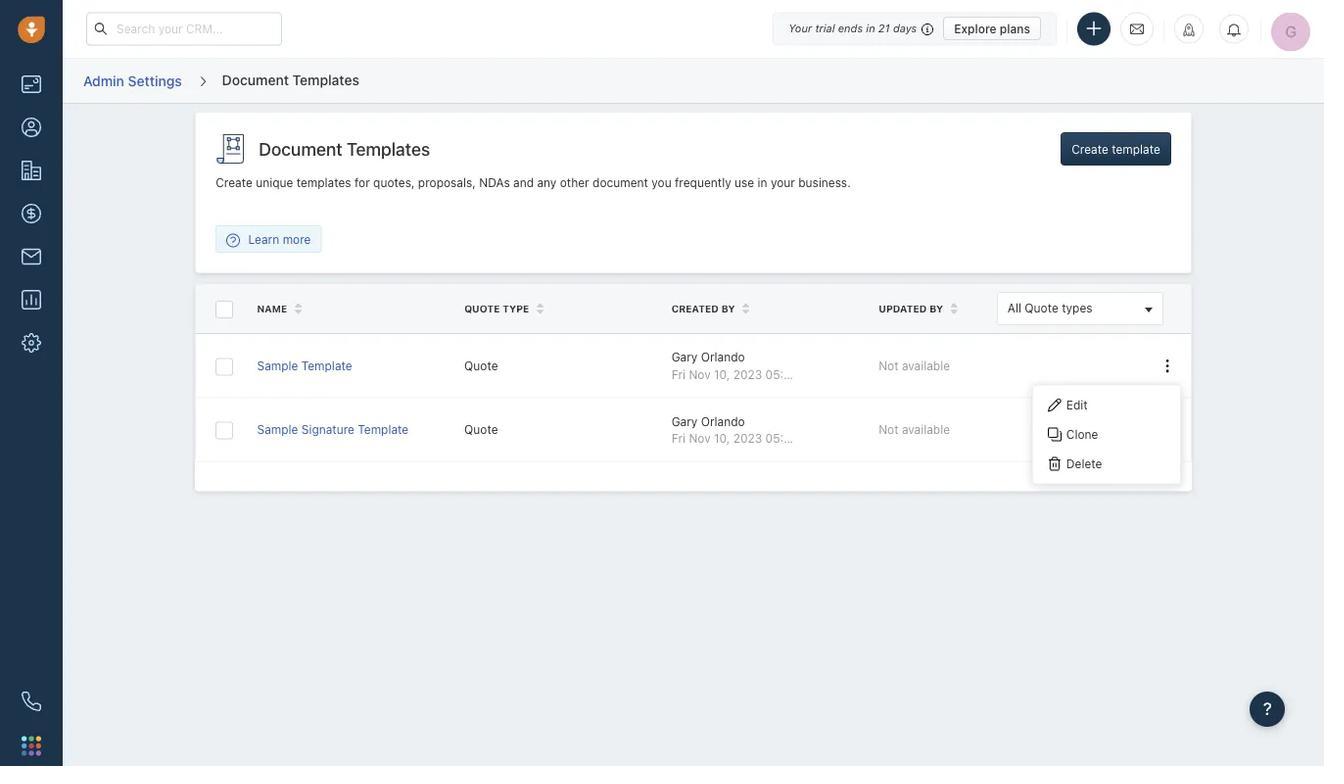 Task type: vqa. For each thing, say whether or not it's contained in the screenshot.
won
no



Task type: locate. For each thing, give the bounding box(es) containing it.
not available
[[879, 359, 951, 373], [879, 423, 951, 437]]

in
[[867, 22, 876, 35], [758, 176, 768, 190]]

admin settings
[[83, 72, 182, 88]]

any
[[537, 176, 557, 190]]

quote
[[1025, 301, 1059, 315], [465, 303, 500, 314], [465, 359, 498, 373], [465, 423, 498, 437]]

2 05:29 from the top
[[766, 431, 799, 445]]

0 vertical spatial not available
[[879, 359, 951, 373]]

quote inside button
[[1025, 301, 1059, 315]]

create unique templates for quotes, proposals, ndas and any other document you frequently use in your business.
[[216, 176, 851, 190]]

1 horizontal spatial create
[[1072, 142, 1109, 156]]

1 vertical spatial sample
[[257, 423, 298, 437]]

by
[[722, 303, 736, 314], [930, 303, 944, 314]]

0 vertical spatial 2023
[[734, 367, 763, 381]]

2 gary from the top
[[672, 414, 698, 428]]

2 available from the top
[[903, 423, 951, 437]]

updated
[[879, 303, 927, 314]]

not
[[879, 359, 899, 373], [879, 423, 899, 437]]

0 vertical spatial template
[[302, 359, 352, 373]]

document
[[593, 176, 649, 190]]

1 vertical spatial not
[[879, 423, 899, 437]]

0 vertical spatial 10,
[[714, 367, 730, 381]]

1 vertical spatial fri
[[672, 431, 686, 445]]

10,
[[714, 367, 730, 381], [714, 431, 730, 445]]

not available for sample signature template
[[879, 423, 951, 437]]

frequently
[[675, 176, 732, 190]]

0 vertical spatial fri
[[672, 367, 686, 381]]

0 vertical spatial gary orlando fri nov 10, 2023 05:29
[[672, 350, 799, 381]]

gary orlando fri nov 10, 2023 05:29
[[672, 350, 799, 381], [672, 414, 799, 445]]

create template
[[1072, 142, 1161, 156]]

explore
[[955, 22, 997, 35]]

05:29
[[766, 367, 799, 381], [766, 431, 799, 445]]

10, for sample signature template
[[714, 431, 730, 445]]

orlando for sample template
[[701, 350, 745, 364]]

create inside button
[[1072, 142, 1109, 156]]

template up signature at left bottom
[[302, 359, 352, 373]]

0 vertical spatial sample
[[257, 359, 298, 373]]

0 vertical spatial create
[[1072, 142, 1109, 156]]

1 gary orlando fri nov 10, 2023 05:29 from the top
[[672, 350, 799, 381]]

1 sample from the top
[[257, 359, 298, 373]]

not available for sample template
[[879, 359, 951, 373]]

2 fri from the top
[[672, 431, 686, 445]]

document templates
[[222, 71, 360, 88], [259, 138, 430, 159]]

0 vertical spatial orlando
[[701, 350, 745, 364]]

orlando
[[701, 350, 745, 364], [701, 414, 745, 428]]

0 horizontal spatial in
[[758, 176, 768, 190]]

1 gary from the top
[[672, 350, 698, 364]]

0 vertical spatial gary
[[672, 350, 698, 364]]

type
[[503, 303, 530, 314]]

clone
[[1067, 427, 1099, 441]]

gary orlando fri nov 10, 2023 05:29 for sample template
[[672, 350, 799, 381]]

create for create unique templates for quotes, proposals, ndas and any other document you frequently use in your business.
[[216, 176, 253, 190]]

1 vertical spatial 05:29
[[766, 431, 799, 445]]

plans
[[1000, 22, 1031, 35]]

2 orlando from the top
[[701, 414, 745, 428]]

1 available from the top
[[903, 359, 951, 373]]

create
[[1072, 142, 1109, 156], [216, 176, 253, 190]]

1 horizontal spatial by
[[930, 303, 944, 314]]

template
[[302, 359, 352, 373], [358, 423, 409, 437]]

2023
[[734, 367, 763, 381], [734, 431, 763, 445]]

nov for sample template
[[689, 367, 711, 381]]

quotes,
[[374, 176, 415, 190]]

1 2023 from the top
[[734, 367, 763, 381]]

1 orlando from the top
[[701, 350, 745, 364]]

1 nov from the top
[[689, 367, 711, 381]]

for
[[355, 176, 370, 190]]

0 vertical spatial nov
[[689, 367, 711, 381]]

templates
[[293, 71, 360, 88], [347, 138, 430, 159]]

1 vertical spatial template
[[358, 423, 409, 437]]

admin settings link
[[82, 65, 183, 96]]

nov
[[689, 367, 711, 381], [689, 431, 711, 445]]

use
[[735, 176, 755, 190]]

sample for sample template
[[257, 359, 298, 373]]

1 10, from the top
[[714, 367, 730, 381]]

in left 21 on the top right
[[867, 22, 876, 35]]

2 sample from the top
[[257, 423, 298, 437]]

sample left signature at left bottom
[[257, 423, 298, 437]]

0 vertical spatial 05:29
[[766, 367, 799, 381]]

2 by from the left
[[930, 303, 944, 314]]

1 vertical spatial 10,
[[714, 431, 730, 445]]

1 05:29 from the top
[[766, 367, 799, 381]]

your
[[789, 22, 813, 35]]

2 not available from the top
[[879, 423, 951, 437]]

2023 for sample template
[[734, 367, 763, 381]]

gary for sample signature template
[[672, 414, 698, 428]]

quote type
[[465, 303, 530, 314]]

sample
[[257, 359, 298, 373], [257, 423, 298, 437]]

unique
[[256, 176, 293, 190]]

document up templates
[[259, 138, 343, 159]]

2 10, from the top
[[714, 431, 730, 445]]

delete
[[1067, 457, 1103, 471]]

gary
[[672, 350, 698, 364], [672, 414, 698, 428]]

gary orlando fri nov 10, 2023 05:29 for sample signature template
[[672, 414, 799, 445]]

2 nov from the top
[[689, 431, 711, 445]]

1 vertical spatial orlando
[[701, 414, 745, 428]]

0 vertical spatial templates
[[293, 71, 360, 88]]

template right signature at left bottom
[[358, 423, 409, 437]]

you
[[652, 176, 672, 190]]

1 vertical spatial available
[[903, 423, 951, 437]]

2 2023 from the top
[[734, 431, 763, 445]]

1 not available from the top
[[879, 359, 951, 373]]

0 horizontal spatial by
[[722, 303, 736, 314]]

1 by from the left
[[722, 303, 736, 314]]

document
[[222, 71, 289, 88], [259, 138, 343, 159]]

1 vertical spatial gary
[[672, 414, 698, 428]]

0 vertical spatial not
[[879, 359, 899, 373]]

all quote types
[[1008, 301, 1093, 315]]

template
[[1112, 142, 1161, 156]]

21
[[879, 22, 891, 35]]

all
[[1008, 301, 1022, 315]]

1 vertical spatial not available
[[879, 423, 951, 437]]

available for sample template
[[903, 359, 951, 373]]

1 vertical spatial 2023
[[734, 431, 763, 445]]

available
[[903, 359, 951, 373], [903, 423, 951, 437]]

trial
[[816, 22, 836, 35]]

by for updated by
[[930, 303, 944, 314]]

0 horizontal spatial create
[[216, 176, 253, 190]]

1 vertical spatial nov
[[689, 431, 711, 445]]

create for create template
[[1072, 142, 1109, 156]]

by right created
[[722, 303, 736, 314]]

document down search your crm... text field
[[222, 71, 289, 88]]

1 not from the top
[[879, 359, 899, 373]]

0 vertical spatial document
[[222, 71, 289, 88]]

ends
[[839, 22, 864, 35]]

by right updated
[[930, 303, 944, 314]]

1 vertical spatial in
[[758, 176, 768, 190]]

1 vertical spatial gary orlando fri nov 10, 2023 05:29
[[672, 414, 799, 445]]

0 vertical spatial available
[[903, 359, 951, 373]]

1 horizontal spatial in
[[867, 22, 876, 35]]

sample down name
[[257, 359, 298, 373]]

2 not from the top
[[879, 423, 899, 437]]

2 gary orlando fri nov 10, 2023 05:29 from the top
[[672, 414, 799, 445]]

create left template
[[1072, 142, 1109, 156]]

in right use
[[758, 176, 768, 190]]

learn more link
[[217, 231, 321, 248]]

sample signature template
[[257, 423, 409, 437]]

1 fri from the top
[[672, 367, 686, 381]]

create left unique
[[216, 176, 253, 190]]

fri
[[672, 367, 686, 381], [672, 431, 686, 445]]

1 vertical spatial create
[[216, 176, 253, 190]]



Task type: describe. For each thing, give the bounding box(es) containing it.
types
[[1063, 301, 1093, 315]]

phone image
[[22, 692, 41, 712]]

ndas
[[479, 176, 510, 190]]

05:29 for sample template
[[766, 367, 799, 381]]

settings
[[128, 72, 182, 88]]

not for sample signature template
[[879, 423, 899, 437]]

updated by
[[879, 303, 944, 314]]

templates
[[297, 176, 351, 190]]

10, for sample template
[[714, 367, 730, 381]]

1 horizontal spatial template
[[358, 423, 409, 437]]

gary for sample template
[[672, 350, 698, 364]]

other
[[560, 176, 590, 190]]

05:29 for sample signature template
[[766, 431, 799, 445]]

orlando for sample signature template
[[701, 414, 745, 428]]

edit
[[1067, 398, 1088, 412]]

explore plans link
[[944, 17, 1042, 40]]

sample template
[[257, 359, 352, 373]]

sample template link
[[257, 359, 352, 373]]

learn
[[249, 232, 280, 246]]

admin
[[83, 72, 124, 88]]

business.
[[799, 176, 851, 190]]

more
[[283, 232, 311, 246]]

1 vertical spatial document templates
[[259, 138, 430, 159]]

available for sample signature template
[[903, 423, 951, 437]]

2023 for sample signature template
[[734, 431, 763, 445]]

created by
[[672, 303, 736, 314]]

0 horizontal spatial template
[[302, 359, 352, 373]]

nov for sample signature template
[[689, 431, 711, 445]]

fri for sample signature template
[[672, 431, 686, 445]]

and
[[514, 176, 534, 190]]

0 vertical spatial in
[[867, 22, 876, 35]]

your trial ends in 21 days
[[789, 22, 918, 35]]

your
[[771, 176, 796, 190]]

sample signature template link
[[257, 423, 409, 437]]

by for created by
[[722, 303, 736, 314]]

sample for sample signature template
[[257, 423, 298, 437]]

create template button
[[1062, 132, 1172, 166]]

learn more
[[249, 232, 311, 246]]

all quote types button
[[997, 292, 1164, 326]]

1 vertical spatial templates
[[347, 138, 430, 159]]

name
[[257, 303, 287, 314]]

not for sample template
[[879, 359, 899, 373]]

0 vertical spatial document templates
[[222, 71, 360, 88]]

phone element
[[12, 682, 51, 721]]

explore plans
[[955, 22, 1031, 35]]

fri for sample template
[[672, 367, 686, 381]]

days
[[894, 22, 918, 35]]

email image
[[1131, 21, 1145, 37]]

created
[[672, 303, 719, 314]]

1 vertical spatial document
[[259, 138, 343, 159]]

Search your CRM... text field
[[86, 12, 282, 46]]

proposals,
[[418, 176, 476, 190]]

signature
[[302, 423, 355, 437]]

freshworks switcher image
[[22, 736, 41, 756]]



